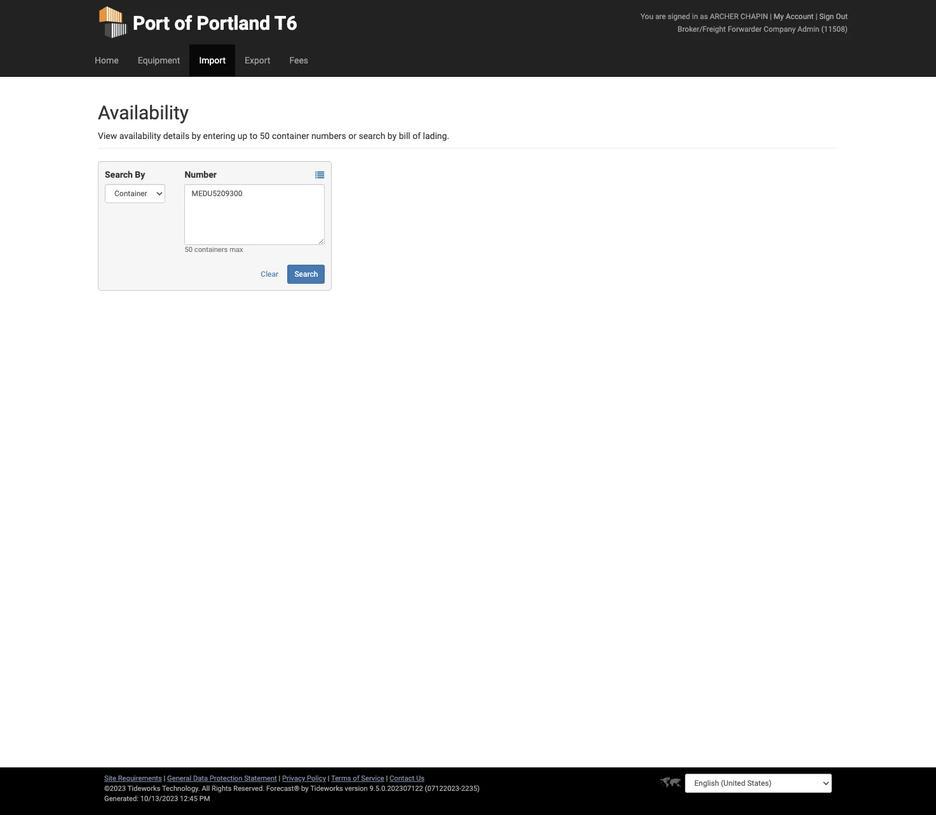 Task type: vqa. For each thing, say whether or not it's contained in the screenshot.
Data
yes



Task type: locate. For each thing, give the bounding box(es) containing it.
search button
[[288, 265, 325, 284]]

50 right to
[[260, 131, 270, 141]]

containers
[[194, 246, 228, 254]]

0 horizontal spatial 50
[[185, 246, 193, 254]]

1 horizontal spatial of
[[353, 775, 359, 784]]

search inside search button
[[295, 270, 318, 279]]

by left bill
[[388, 131, 397, 141]]

site requirements | general data protection statement | privacy policy | terms of service | contact us ©2023 tideworks technology. all rights reserved. forecast® by tideworks version 9.5.0.202307122 (07122023-2235) generated: 10/13/2023 12:45 pm
[[104, 775, 480, 804]]

of right port
[[174, 12, 192, 34]]

1 horizontal spatial by
[[301, 785, 309, 794]]

0 vertical spatial search
[[105, 170, 133, 180]]

12:45
[[180, 796, 198, 804]]

are
[[655, 12, 666, 21]]

2 vertical spatial of
[[353, 775, 359, 784]]

bill
[[399, 131, 410, 141]]

1 vertical spatial 50
[[185, 246, 193, 254]]

2 horizontal spatial of
[[413, 131, 421, 141]]

general data protection statement link
[[167, 775, 277, 784]]

port of portland t6 link
[[98, 0, 297, 44]]

equipment button
[[128, 44, 190, 76]]

privacy policy link
[[282, 775, 326, 784]]

you
[[641, 12, 653, 21]]

| up '9.5.0.202307122' at the bottom left of the page
[[386, 775, 388, 784]]

show list image
[[315, 171, 324, 180]]

sign out link
[[819, 12, 848, 21]]

search right clear button in the left of the page
[[295, 270, 318, 279]]

clear
[[261, 270, 278, 279]]

by right details
[[192, 131, 201, 141]]

account
[[786, 12, 814, 21]]

port of portland t6
[[133, 12, 297, 34]]

|
[[770, 12, 772, 21], [816, 12, 817, 21], [164, 775, 165, 784], [279, 775, 280, 784], [328, 775, 329, 784], [386, 775, 388, 784]]

search
[[105, 170, 133, 180], [295, 270, 318, 279]]

1 vertical spatial of
[[413, 131, 421, 141]]

| up tideworks on the bottom left
[[328, 775, 329, 784]]

as
[[700, 12, 708, 21]]

home button
[[85, 44, 128, 76]]

50 left containers
[[185, 246, 193, 254]]

Number text field
[[185, 184, 325, 245]]

forecast®
[[266, 785, 299, 794]]

to
[[250, 131, 258, 141]]

entering
[[203, 131, 235, 141]]

of up version
[[353, 775, 359, 784]]

terms of service link
[[331, 775, 384, 784]]

50
[[260, 131, 270, 141], [185, 246, 193, 254]]

0 horizontal spatial search
[[105, 170, 133, 180]]

1 vertical spatial search
[[295, 270, 318, 279]]

1 horizontal spatial search
[[295, 270, 318, 279]]

search left by
[[105, 170, 133, 180]]

of inside site requirements | general data protection statement | privacy policy | terms of service | contact us ©2023 tideworks technology. all rights reserved. forecast® by tideworks version 9.5.0.202307122 (07122023-2235) generated: 10/13/2023 12:45 pm
[[353, 775, 359, 784]]

requirements
[[118, 775, 162, 784]]

| up forecast®
[[279, 775, 280, 784]]

in
[[692, 12, 698, 21]]

max
[[229, 246, 243, 254]]

search
[[359, 131, 385, 141]]

you are signed in as archer chapin | my account | sign out broker/freight forwarder company admin (11508)
[[641, 12, 848, 34]]

generated:
[[104, 796, 139, 804]]

(07122023-
[[425, 785, 461, 794]]

fees button
[[280, 44, 318, 76]]

archer
[[710, 12, 739, 21]]

protection
[[210, 775, 242, 784]]

2 horizontal spatial by
[[388, 131, 397, 141]]

of
[[174, 12, 192, 34], [413, 131, 421, 141], [353, 775, 359, 784]]

t6
[[274, 12, 297, 34]]

import
[[199, 55, 226, 65]]

0 horizontal spatial of
[[174, 12, 192, 34]]

home
[[95, 55, 119, 65]]

by
[[192, 131, 201, 141], [388, 131, 397, 141], [301, 785, 309, 794]]

service
[[361, 775, 384, 784]]

version
[[345, 785, 368, 794]]

0 vertical spatial 50
[[260, 131, 270, 141]]

statement
[[244, 775, 277, 784]]

technology.
[[162, 785, 200, 794]]

site requirements link
[[104, 775, 162, 784]]

by down privacy policy link
[[301, 785, 309, 794]]

of right bill
[[413, 131, 421, 141]]

1 horizontal spatial 50
[[260, 131, 270, 141]]



Task type: describe. For each thing, give the bounding box(es) containing it.
search for search
[[295, 270, 318, 279]]

©2023 tideworks
[[104, 785, 160, 794]]

50 containers max
[[185, 246, 243, 254]]

data
[[193, 775, 208, 784]]

signed
[[668, 12, 690, 21]]

terms
[[331, 775, 351, 784]]

by
[[135, 170, 145, 180]]

fees
[[289, 55, 308, 65]]

10/13/2023
[[140, 796, 178, 804]]

details
[[163, 131, 189, 141]]

by inside site requirements | general data protection statement | privacy policy | terms of service | contact us ©2023 tideworks technology. all rights reserved. forecast® by tideworks version 9.5.0.202307122 (07122023-2235) generated: 10/13/2023 12:45 pm
[[301, 785, 309, 794]]

forwarder
[[728, 25, 762, 34]]

my
[[774, 12, 784, 21]]

export
[[245, 55, 270, 65]]

search by
[[105, 170, 145, 180]]

or
[[348, 131, 357, 141]]

availability
[[98, 102, 189, 124]]

reserved.
[[233, 785, 265, 794]]

policy
[[307, 775, 326, 784]]

number
[[185, 170, 217, 180]]

container
[[272, 131, 309, 141]]

site
[[104, 775, 116, 784]]

lading.
[[423, 131, 449, 141]]

equipment
[[138, 55, 180, 65]]

clear button
[[254, 265, 285, 284]]

admin
[[798, 25, 819, 34]]

pm
[[199, 796, 210, 804]]

numbers
[[311, 131, 346, 141]]

all
[[202, 785, 210, 794]]

us
[[416, 775, 424, 784]]

port
[[133, 12, 170, 34]]

rights
[[212, 785, 232, 794]]

chapin
[[741, 12, 768, 21]]

up
[[238, 131, 247, 141]]

company
[[764, 25, 796, 34]]

sign
[[819, 12, 834, 21]]

contact
[[390, 775, 414, 784]]

view
[[98, 131, 117, 141]]

2235)
[[461, 785, 480, 794]]

contact us link
[[390, 775, 424, 784]]

privacy
[[282, 775, 305, 784]]

9.5.0.202307122
[[370, 785, 423, 794]]

0 vertical spatial of
[[174, 12, 192, 34]]

general
[[167, 775, 191, 784]]

view availability details by entering up to 50 container numbers or search by bill of lading.
[[98, 131, 449, 141]]

availability
[[119, 131, 161, 141]]

my account link
[[774, 12, 814, 21]]

tideworks
[[310, 785, 343, 794]]

import button
[[190, 44, 235, 76]]

broker/freight
[[678, 25, 726, 34]]

search for search by
[[105, 170, 133, 180]]

portland
[[197, 12, 270, 34]]

0 horizontal spatial by
[[192, 131, 201, 141]]

export button
[[235, 44, 280, 76]]

| left the sign
[[816, 12, 817, 21]]

| left general at the bottom left of the page
[[164, 775, 165, 784]]

(11508)
[[821, 25, 848, 34]]

out
[[836, 12, 848, 21]]

| left my
[[770, 12, 772, 21]]



